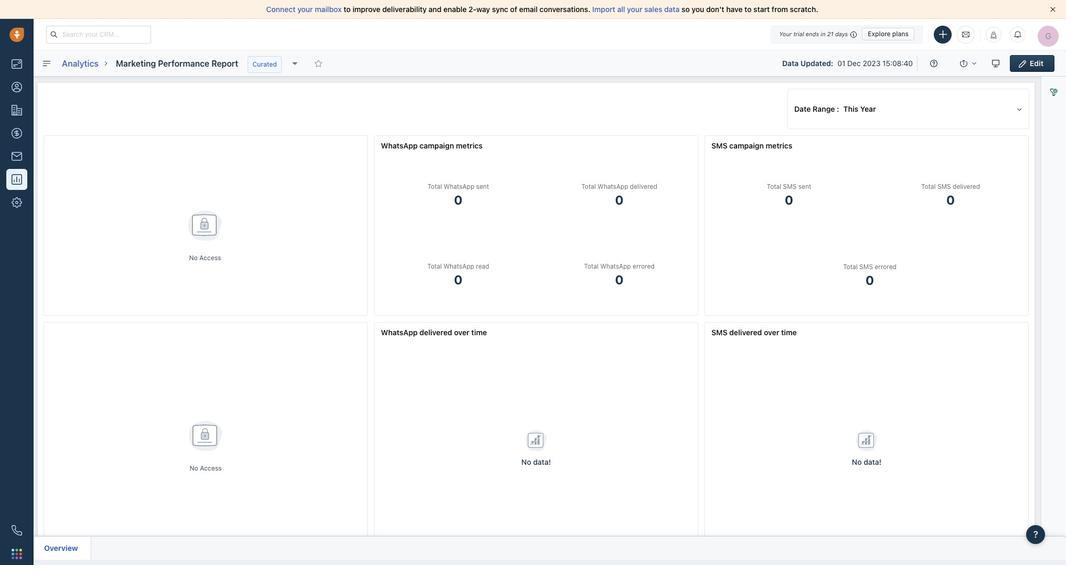 Task type: locate. For each thing, give the bounding box(es) containing it.
to right mailbox
[[344, 5, 351, 14]]

1 your from the left
[[298, 5, 313, 14]]

you
[[692, 5, 705, 14]]

to
[[344, 5, 351, 14], [745, 5, 752, 14]]

1 horizontal spatial your
[[627, 5, 643, 14]]

email
[[520, 5, 538, 14]]

0 horizontal spatial your
[[298, 5, 313, 14]]

ends
[[806, 30, 820, 37]]

from
[[772, 5, 789, 14]]

import all your sales data link
[[593, 5, 682, 14]]

your trial ends in 21 days
[[780, 30, 849, 37]]

to left the start
[[745, 5, 752, 14]]

improve
[[353, 5, 381, 14]]

explore
[[869, 30, 891, 38]]

sales
[[645, 5, 663, 14]]

what's new image
[[991, 31, 998, 39]]

plans
[[893, 30, 909, 38]]

explore plans link
[[863, 28, 915, 40]]

scratch.
[[791, 5, 819, 14]]

your left mailbox
[[298, 5, 313, 14]]

your
[[780, 30, 792, 37]]

0 horizontal spatial to
[[344, 5, 351, 14]]

1 horizontal spatial to
[[745, 5, 752, 14]]

deliverability
[[383, 5, 427, 14]]

2-
[[469, 5, 477, 14]]

enable
[[444, 5, 467, 14]]

your
[[298, 5, 313, 14], [627, 5, 643, 14]]

your right all
[[627, 5, 643, 14]]

don't
[[707, 5, 725, 14]]

phone element
[[6, 520, 27, 541]]

start
[[754, 5, 770, 14]]

close image
[[1051, 7, 1056, 12]]

sync
[[492, 5, 509, 14]]

so
[[682, 5, 690, 14]]

connect
[[266, 5, 296, 14]]

mailbox
[[315, 5, 342, 14]]

data
[[665, 5, 680, 14]]

and
[[429, 5, 442, 14]]



Task type: vqa. For each thing, say whether or not it's contained in the screenshot.
first to from the left
yes



Task type: describe. For each thing, give the bounding box(es) containing it.
all
[[618, 5, 626, 14]]

2 your from the left
[[627, 5, 643, 14]]

in
[[821, 30, 826, 37]]

1 to from the left
[[344, 5, 351, 14]]

phone image
[[12, 526, 22, 536]]

days
[[836, 30, 849, 37]]

way
[[477, 5, 490, 14]]

connect your mailbox link
[[266, 5, 344, 14]]

explore plans
[[869, 30, 909, 38]]

connect your mailbox to improve deliverability and enable 2-way sync of email conversations. import all your sales data so you don't have to start from scratch.
[[266, 5, 819, 14]]

of
[[511, 5, 518, 14]]

conversations.
[[540, 5, 591, 14]]

have
[[727, 5, 743, 14]]

trial
[[794, 30, 805, 37]]

21
[[828, 30, 834, 37]]

email image
[[963, 30, 970, 39]]

Search your CRM... text field
[[46, 25, 151, 43]]

freshworks switcher image
[[12, 549, 22, 560]]

2 to from the left
[[745, 5, 752, 14]]

import
[[593, 5, 616, 14]]



